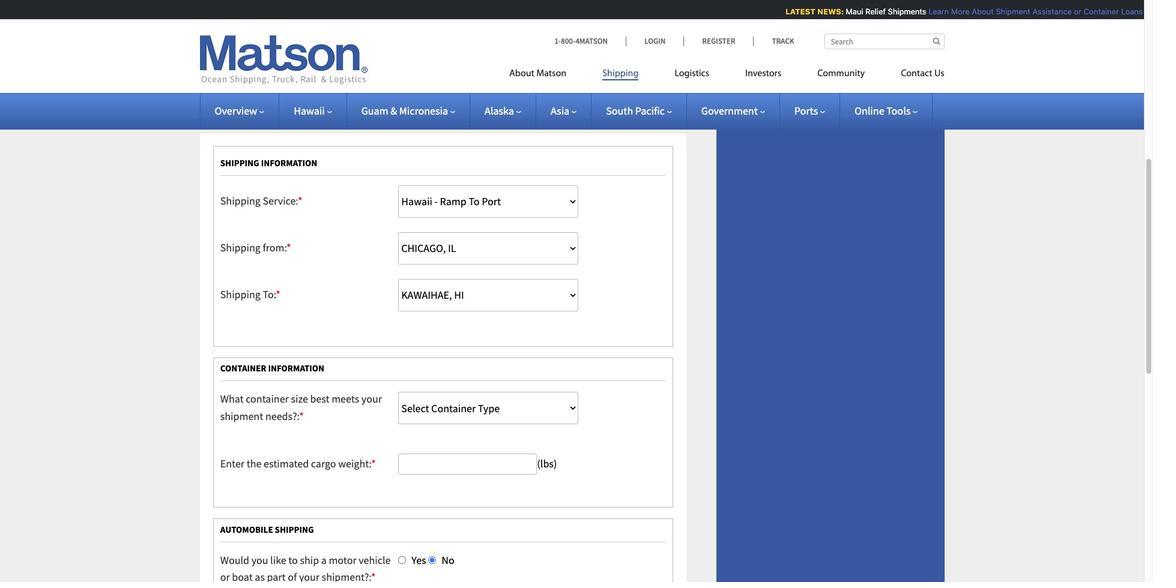 Task type: locate. For each thing, give the bounding box(es) containing it.
1 horizontal spatial of
[[299, 89, 308, 103]]

online
[[855, 104, 885, 118]]

0 horizontal spatial 1-
[[555, 36, 561, 46]]

0 vertical spatial to
[[531, 13, 540, 27]]

drop-
[[200, 106, 225, 120]]

ports link
[[795, 104, 826, 118]]

2 vertical spatial to
[[289, 554, 298, 568]]

please up micronesia
[[417, 89, 446, 103]]

to inside would you like to ship a motor vehicle or boat as part of your shipment?:
[[289, 554, 298, 568]]

7447
[[200, 59, 221, 73]]

format
[[496, 89, 526, 103]]

information for shipping information
[[261, 157, 317, 169]]

specific down shipment,
[[370, 106, 404, 120]]

1 vertical spatial hawaii
[[294, 104, 325, 118]]

None text field
[[399, 454, 537, 475]]

shipping inside top menu navigation
[[603, 69, 639, 79]]

0 vertical spatial specific
[[333, 89, 367, 103]]

to right like
[[289, 554, 298, 568]]

1 vertical spatial and
[[257, 106, 274, 120]]

0 vertical spatial guam
[[402, 13, 429, 27]]

guam
[[402, 13, 429, 27], [362, 104, 389, 118]]

automobile
[[220, 524, 273, 536]]

shipments
[[887, 7, 925, 16]]

shipping down call
[[603, 69, 639, 79]]

or up the for alaska rates please contact our customer support center at alaskacs@matson.com or call
[[390, 13, 400, 27]]

online tools link
[[855, 104, 918, 118]]

best
[[310, 393, 330, 406]]

would you like to ship a motor vehicle or boat as part of your shipment?:
[[220, 554, 391, 583]]

0 horizontal spatial shipping
[[220, 157, 259, 169]]

* right cargo
[[371, 457, 376, 471]]

1 vertical spatial shipping
[[275, 524, 314, 536]]

learn more about shipment assistance or container loans > link
[[928, 7, 1149, 16]]

or
[[1073, 7, 1081, 16], [390, 13, 400, 27], [588, 42, 598, 56], [220, 571, 230, 583]]

678-
[[646, 42, 666, 56]]

community link
[[800, 63, 883, 88]]

your right meets
[[362, 393, 382, 406]]

of right part
[[288, 571, 297, 583]]

1 vertical spatial to
[[299, 106, 309, 120]]

0 vertical spatial about
[[971, 7, 993, 16]]

0 horizontal spatial and
[[257, 106, 274, 120]]

(lbs)
[[537, 457, 557, 471]]

information up service:
[[261, 157, 317, 169]]

None search field
[[825, 34, 945, 49]]

hawaii up our
[[338, 13, 368, 27]]

0 vertical spatial hawaii
[[338, 13, 368, 27]]

0 horizontal spatial alaska
[[217, 42, 246, 56]]

specific up identify
[[333, 89, 367, 103]]

enter
[[220, 457, 245, 471]]

0 horizontal spatial to
[[289, 554, 298, 568]]

0 horizontal spatial of
[[288, 571, 297, 583]]

to
[[531, 13, 540, 27], [299, 106, 309, 120], [289, 554, 298, 568]]

would
[[220, 554, 249, 568]]

Search search field
[[825, 34, 945, 49]]

weight:
[[338, 457, 371, 471]]

convenient
[[627, 89, 678, 103]]

automobile shipping
[[220, 524, 314, 536]]

needs?:
[[266, 410, 299, 424]]

1 vertical spatial rate
[[279, 89, 297, 103]]

shipping for shipping service: *
[[220, 194, 261, 208]]

1 horizontal spatial 1-
[[618, 42, 627, 56]]

0 vertical spatial shipping
[[220, 157, 259, 169]]

ports
[[795, 104, 818, 118]]

to right click
[[299, 106, 309, 120]]

contact
[[901, 69, 933, 79]]

1- right call
[[618, 42, 627, 56]]

determining your rate to/from hawaii and or guam has never been easier to calculate!
[[200, 13, 586, 27]]

shipping for shipping
[[603, 69, 639, 79]]

* for shipping from: *
[[287, 241, 291, 255]]

*
[[298, 194, 303, 208], [287, 241, 291, 255], [276, 288, 281, 302], [299, 410, 304, 424], [371, 457, 376, 471]]

* down service:
[[287, 241, 291, 255]]

* down from:
[[276, 288, 281, 302]]

1- down calculate!
[[555, 36, 561, 46]]

rates
[[248, 42, 270, 56]]

search image
[[933, 37, 941, 45]]

rate up click
[[279, 89, 297, 103]]

motor
[[329, 554, 357, 568]]

1 horizontal spatial to
[[299, 106, 309, 120]]

1 vertical spatial please
[[417, 89, 446, 103]]

alaska right for
[[217, 42, 246, 56]]

your up the hawaii link at the left of the page
[[310, 89, 330, 103]]

shipping link
[[585, 63, 657, 88]]

1 horizontal spatial guam
[[402, 13, 429, 27]]

alaskacs@matson.com link
[[482, 42, 586, 56]]

rate left to/from
[[281, 13, 298, 27]]

for alaska rates please contact our customer support center at alaskacs@matson.com or call
[[200, 42, 618, 56]]

contact
[[304, 42, 338, 56]]

shipping information
[[220, 157, 317, 169]]

1 horizontal spatial about
[[971, 7, 993, 16]]

logistics
[[675, 69, 710, 79]]

boat
[[232, 571, 253, 583]]

downs
[[225, 106, 255, 120]]

to determine the rate of your specific shipment, please follow the format below. please use the convenient drop-downs and click to identify your specific parameters.
[[200, 89, 678, 120]]

1 horizontal spatial and
[[371, 13, 388, 27]]

0 vertical spatial and
[[371, 13, 388, 27]]

1 horizontal spatial please
[[417, 89, 446, 103]]

been
[[477, 13, 499, 27]]

shipping left to:
[[220, 288, 261, 302]]

no
[[442, 554, 455, 568]]

investors
[[746, 69, 782, 79]]

vehicle
[[359, 554, 391, 568]]

the up click
[[262, 89, 277, 103]]

latest
[[784, 7, 814, 16]]

0 vertical spatial information
[[261, 157, 317, 169]]

None radio
[[399, 557, 406, 565]]

please right rates
[[273, 42, 302, 56]]

and left click
[[257, 106, 274, 120]]

your down ship
[[299, 571, 320, 583]]

to right easier
[[531, 13, 540, 27]]

shipping up ship
[[275, 524, 314, 536]]

0 vertical spatial of
[[299, 89, 308, 103]]

the up alaska link
[[479, 89, 494, 103]]

1 vertical spatial guam
[[362, 104, 389, 118]]

about up format
[[510, 69, 535, 79]]

alaska
[[217, 42, 246, 56], [485, 104, 514, 118]]

None radio
[[429, 557, 436, 565]]

size
[[291, 393, 308, 406]]

south pacific
[[606, 104, 665, 118]]

1 vertical spatial alaska
[[485, 104, 514, 118]]

top menu navigation
[[510, 63, 945, 88]]

cargo
[[311, 457, 336, 471]]

or left 'boat'
[[220, 571, 230, 583]]

estimated
[[264, 457, 309, 471]]

1- inside 1-877-678- 7447
[[618, 42, 627, 56]]

guam & micronesia
[[362, 104, 448, 118]]

about inside about matson link
[[510, 69, 535, 79]]

0 vertical spatial please
[[273, 42, 302, 56]]

* down shipping information
[[298, 194, 303, 208]]

pacific
[[636, 104, 665, 118]]

hawaii link
[[294, 104, 332, 118]]

hawaii
[[338, 13, 368, 27], [294, 104, 325, 118]]

your
[[258, 13, 279, 27], [310, 89, 330, 103], [347, 106, 368, 120], [362, 393, 382, 406], [299, 571, 320, 583]]

and
[[371, 13, 388, 27], [257, 106, 274, 120]]

shipping left service:
[[220, 194, 261, 208]]

0 horizontal spatial about
[[510, 69, 535, 79]]

shipping
[[603, 69, 639, 79], [220, 194, 261, 208], [220, 241, 261, 255], [220, 288, 261, 302]]

tools
[[887, 104, 911, 118]]

information
[[261, 157, 317, 169], [268, 363, 325, 375]]

guam left has
[[402, 13, 429, 27]]

1 horizontal spatial hawaii
[[338, 13, 368, 27]]

>
[[1144, 7, 1149, 16]]

1 vertical spatial information
[[268, 363, 325, 375]]

alaska down format
[[485, 104, 514, 118]]

1 horizontal spatial shipping
[[275, 524, 314, 536]]

government link
[[702, 104, 765, 118]]

determining
[[200, 13, 256, 27]]

about right more
[[971, 7, 993, 16]]

shipping left from:
[[220, 241, 261, 255]]

1 vertical spatial about
[[510, 69, 535, 79]]

1 horizontal spatial alaska
[[485, 104, 514, 118]]

and up "customer"
[[371, 13, 388, 27]]

1 horizontal spatial specific
[[370, 106, 404, 120]]

1 vertical spatial of
[[288, 571, 297, 583]]

call
[[600, 42, 616, 56]]

&
[[391, 104, 397, 118]]

easier
[[501, 13, 528, 27]]

information up size
[[268, 363, 325, 375]]

news:
[[816, 7, 843, 16]]

container
[[220, 363, 266, 375]]

shipping up shipping service: *
[[220, 157, 259, 169]]

online tools
[[855, 104, 911, 118]]

parameters.
[[407, 106, 461, 120]]

hawaii down blue matson logo with ocean, shipping, truck, rail and logistics written beneath it.
[[294, 104, 325, 118]]

your inside would you like to ship a motor vehicle or boat as part of your shipment?:
[[299, 571, 320, 583]]

information for container information
[[268, 363, 325, 375]]

of up the hawaii link at the left of the page
[[299, 89, 308, 103]]

800-
[[561, 36, 576, 46]]

guam left &
[[362, 104, 389, 118]]

blue matson logo with ocean, shipping, truck, rail and logistics written beneath it. image
[[200, 35, 368, 85]]

rate inside to determine the rate of your specific shipment, please follow the format below. please use the convenient drop-downs and click to identify your specific parameters.
[[279, 89, 297, 103]]



Task type: describe. For each thing, give the bounding box(es) containing it.
0 horizontal spatial guam
[[362, 104, 389, 118]]

1- for 800-
[[555, 36, 561, 46]]

1-800-4matson
[[555, 36, 608, 46]]

shipping for shipping to: *
[[220, 288, 261, 302]]

contact us link
[[883, 63, 945, 88]]

what
[[220, 393, 244, 406]]

what container size best meets your shipment needs?:
[[220, 393, 382, 424]]

yes
[[412, 554, 429, 568]]

your up rates
[[258, 13, 279, 27]]

from:
[[263, 241, 287, 255]]

about matson
[[510, 69, 567, 79]]

use
[[592, 89, 608, 103]]

0 horizontal spatial hawaii
[[294, 104, 325, 118]]

container information
[[220, 363, 325, 375]]

shipment
[[995, 7, 1029, 16]]

1-877-678- 7447 link
[[200, 42, 666, 73]]

the up south
[[610, 89, 625, 103]]

0 horizontal spatial specific
[[333, 89, 367, 103]]

like
[[270, 554, 286, 568]]

asia
[[551, 104, 570, 118]]

* for shipping service: *
[[298, 194, 303, 208]]

community
[[818, 69, 865, 79]]

4matson
[[576, 36, 608, 46]]

overview link
[[215, 104, 265, 118]]

support
[[403, 42, 438, 56]]

investors link
[[728, 63, 800, 88]]

0 vertical spatial alaska
[[217, 42, 246, 56]]

has
[[431, 13, 447, 27]]

shipment?:
[[322, 571, 371, 583]]

to inside to determine the rate of your specific shipment, please follow the format below. please use the convenient drop-downs and click to identify your specific parameters.
[[299, 106, 309, 120]]

* for shipping to: *
[[276, 288, 281, 302]]

* down size
[[299, 410, 304, 424]]

news link
[[741, 46, 765, 60]]

south
[[606, 104, 633, 118]]

as
[[255, 571, 265, 583]]

2 horizontal spatial to
[[531, 13, 540, 27]]

a
[[321, 554, 327, 568]]

government
[[702, 104, 758, 118]]

login link
[[626, 36, 684, 46]]

of inside would you like to ship a motor vehicle or boat as part of your shipment?:
[[288, 571, 297, 583]]

you
[[252, 554, 268, 568]]

alaska link
[[485, 104, 522, 118]]

micronesia
[[399, 104, 448, 118]]

identify
[[311, 106, 345, 120]]

please inside to determine the rate of your specific shipment, please follow the format below. please use the convenient drop-downs and click to identify your specific parameters.
[[417, 89, 446, 103]]

please
[[561, 89, 590, 103]]

1- for 877-
[[618, 42, 627, 56]]

0 vertical spatial rate
[[281, 13, 298, 27]]

the right "enter"
[[247, 457, 262, 471]]

part
[[267, 571, 286, 583]]

of inside to determine the rate of your specific shipment, please follow the format below. please use the convenient drop-downs and click to identify your specific parameters.
[[299, 89, 308, 103]]

service:
[[263, 194, 298, 208]]

enter the estimated cargo weight: *
[[220, 457, 376, 471]]

asia link
[[551, 104, 577, 118]]

1-877-678- 7447
[[200, 42, 666, 73]]

tracking link
[[741, 23, 779, 37]]

your inside the what container size best meets your shipment needs?:
[[362, 393, 382, 406]]

shipment,
[[369, 89, 415, 103]]

contact us
[[901, 69, 945, 79]]

customer
[[358, 42, 400, 56]]

meets
[[332, 393, 359, 406]]

shipment
[[220, 410, 263, 424]]

at
[[471, 42, 480, 56]]

logistics link
[[657, 63, 728, 88]]

latest news: maui relief shipments learn more about shipment assistance or container loans >
[[784, 7, 1149, 16]]

1 vertical spatial specific
[[370, 106, 404, 120]]

0 horizontal spatial please
[[273, 42, 302, 56]]

shipping for shipping from: *
[[220, 241, 261, 255]]

tracking
[[741, 23, 779, 37]]

container
[[246, 393, 289, 406]]

or inside would you like to ship a motor vehicle or boat as part of your shipment?:
[[220, 571, 230, 583]]

south pacific link
[[606, 104, 672, 118]]

container
[[1083, 7, 1118, 16]]

and inside to determine the rate of your specific shipment, please follow the format below. please use the convenient drop-downs and click to identify your specific parameters.
[[257, 106, 274, 120]]

shipping service: *
[[220, 194, 303, 208]]

relief
[[864, 7, 885, 16]]

matson
[[537, 69, 567, 79]]

or left call
[[588, 42, 598, 56]]

register link
[[684, 36, 754, 46]]

for
[[200, 42, 215, 56]]

follow
[[448, 89, 476, 103]]

ship
[[300, 554, 319, 568]]

to/from
[[301, 13, 335, 27]]

loans
[[1120, 7, 1142, 16]]

or left the container
[[1073, 7, 1081, 16]]

overview
[[215, 104, 257, 118]]

877-
[[627, 42, 646, 56]]

never
[[449, 13, 475, 27]]

determine
[[213, 89, 260, 103]]

news
[[741, 46, 765, 60]]

1-800-4matson link
[[555, 36, 626, 46]]

shipping from: *
[[220, 241, 291, 255]]

your right identify
[[347, 106, 368, 120]]

track link
[[754, 36, 795, 46]]



Task type: vqa. For each thing, say whether or not it's contained in the screenshot.
2024
no



